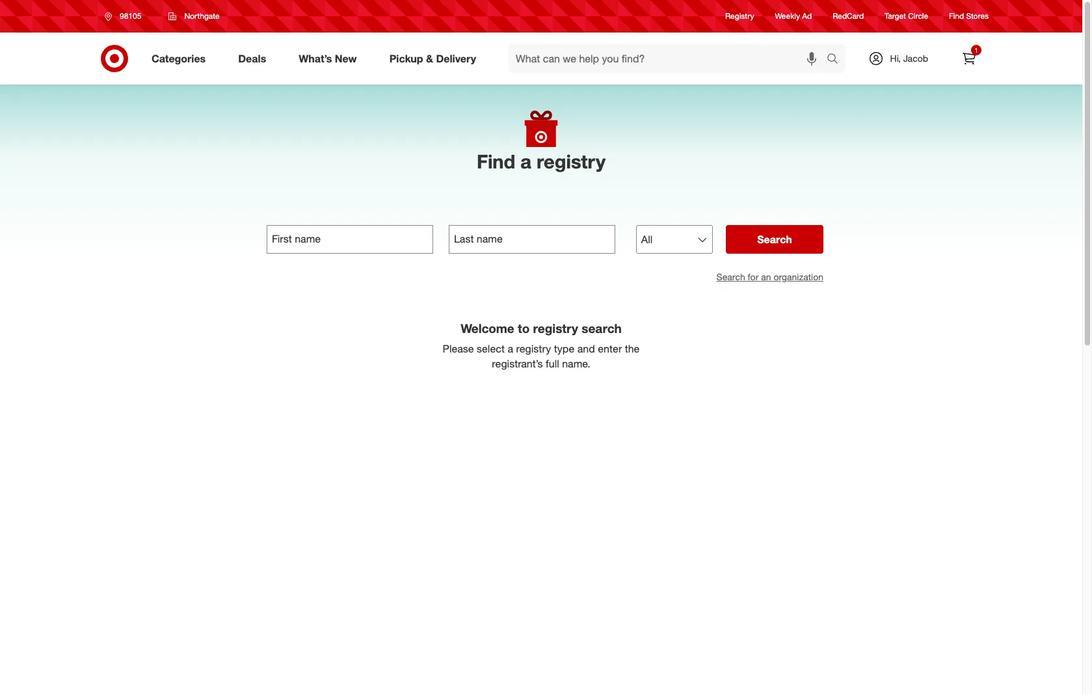Task type: locate. For each thing, give the bounding box(es) containing it.
search for search
[[758, 233, 793, 246]]

search button
[[726, 225, 824, 254]]

search left for
[[717, 272, 746, 283]]

1 link
[[955, 44, 984, 73]]

pickup & delivery link
[[379, 44, 493, 73]]

deals
[[238, 52, 266, 65]]

new
[[335, 52, 357, 65]]

ad
[[803, 11, 812, 21]]

search for an organization link
[[717, 272, 824, 283]]

What can we help you find? suggestions appear below search field
[[508, 44, 830, 73]]

a
[[521, 150, 532, 173], [508, 342, 514, 355]]

98105 button
[[96, 5, 155, 28]]

0 horizontal spatial search
[[717, 272, 746, 283]]

hi,
[[891, 53, 901, 64]]

categories
[[152, 52, 206, 65]]

1 horizontal spatial search
[[758, 233, 793, 246]]

northgate
[[184, 11, 220, 21]]

weekly ad
[[776, 11, 812, 21]]

search for an organization
[[717, 272, 824, 283]]

redcard link
[[833, 11, 864, 22]]

registry for a
[[537, 150, 606, 173]]

search up search for an organization
[[758, 233, 793, 246]]

type
[[554, 342, 575, 355]]

1
[[975, 46, 979, 54]]

1 vertical spatial find
[[477, 150, 516, 173]]

1 vertical spatial search
[[717, 272, 746, 283]]

search
[[758, 233, 793, 246], [717, 272, 746, 283]]

1 vertical spatial a
[[508, 342, 514, 355]]

circle
[[909, 11, 929, 21]]

name.
[[562, 357, 591, 370]]

what's new
[[299, 52, 357, 65]]

find stores
[[950, 11, 989, 21]]

0 vertical spatial find
[[950, 11, 965, 21]]

a inside welcome to registry search please select a registry type and enter the registrant's full name.
[[508, 342, 514, 355]]

1 vertical spatial registry
[[533, 321, 579, 336]]

search inside welcome to registry search please select a registry type and enter the registrant's full name.
[[582, 321, 622, 336]]

organization
[[774, 272, 824, 283]]

registry
[[537, 150, 606, 173], [533, 321, 579, 336], [516, 342, 551, 355]]

find inside "link"
[[950, 11, 965, 21]]

0 vertical spatial registry
[[537, 150, 606, 173]]

please
[[443, 342, 474, 355]]

search inside button
[[758, 233, 793, 246]]

1 vertical spatial search
[[582, 321, 622, 336]]

find for find a registry
[[477, 150, 516, 173]]

0 horizontal spatial search
[[582, 321, 622, 336]]

delivery
[[436, 52, 476, 65]]

weekly
[[776, 11, 801, 21]]

find
[[950, 11, 965, 21], [477, 150, 516, 173]]

pickup & delivery
[[390, 52, 476, 65]]

1 horizontal spatial search
[[821, 53, 852, 66]]

0 horizontal spatial find
[[477, 150, 516, 173]]

98105
[[120, 11, 141, 21]]

1 horizontal spatial find
[[950, 11, 965, 21]]

and
[[578, 342, 595, 355]]

target circle
[[885, 11, 929, 21]]

&
[[426, 52, 433, 65]]

None text field
[[449, 225, 616, 254]]

search
[[821, 53, 852, 66], [582, 321, 622, 336]]

search down the redcard link
[[821, 53, 852, 66]]

search up enter
[[582, 321, 622, 336]]

None text field
[[267, 225, 433, 254]]

deals link
[[227, 44, 283, 73]]

0 vertical spatial search
[[758, 233, 793, 246]]

0 vertical spatial search
[[821, 53, 852, 66]]

0 vertical spatial a
[[521, 150, 532, 173]]

0 horizontal spatial a
[[508, 342, 514, 355]]



Task type: vqa. For each thing, say whether or not it's contained in the screenshot.
A inside Welcome to registry search Please select a registry type and enter the registrant's full name.
yes



Task type: describe. For each thing, give the bounding box(es) containing it.
target circle link
[[885, 11, 929, 22]]

what's
[[299, 52, 332, 65]]

redcard
[[833, 11, 864, 21]]

jacob
[[904, 53, 929, 64]]

registrant's
[[492, 357, 543, 370]]

search button
[[821, 44, 852, 76]]

registry link
[[726, 11, 755, 22]]

1 horizontal spatial a
[[521, 150, 532, 173]]

what's new link
[[288, 44, 373, 73]]

find for find stores
[[950, 11, 965, 21]]

pickup
[[390, 52, 423, 65]]

registry
[[726, 11, 755, 21]]

registry for to
[[533, 321, 579, 336]]

categories link
[[141, 44, 222, 73]]

search for search for an organization
[[717, 272, 746, 283]]

hi, jacob
[[891, 53, 929, 64]]

welcome
[[461, 321, 515, 336]]

2 vertical spatial registry
[[516, 342, 551, 355]]

to
[[518, 321, 530, 336]]

welcome to registry search please select a registry type and enter the registrant's full name.
[[443, 321, 640, 370]]

find a registry
[[477, 150, 606, 173]]

weekly ad link
[[776, 11, 812, 22]]

an
[[762, 272, 772, 283]]

select
[[477, 342, 505, 355]]

stores
[[967, 11, 989, 21]]

the
[[625, 342, 640, 355]]

for
[[748, 272, 759, 283]]

target
[[885, 11, 907, 21]]

enter
[[598, 342, 622, 355]]

northgate button
[[160, 5, 228, 28]]

full
[[546, 357, 560, 370]]

find stores link
[[950, 11, 989, 22]]



